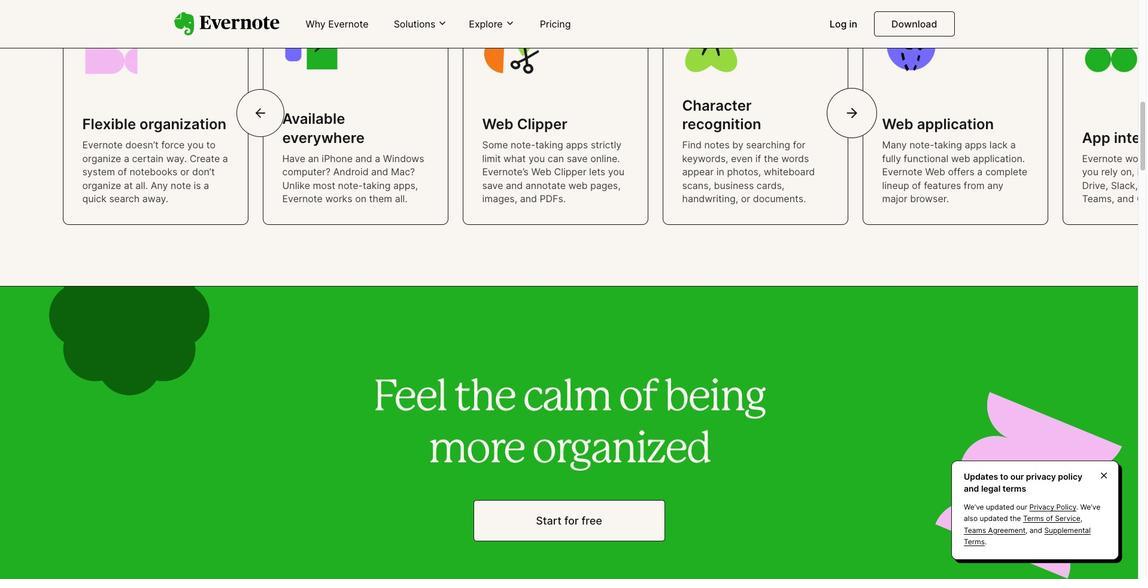 Task type: vqa. For each thing, say whether or not it's contained in the screenshot.


Task type: locate. For each thing, give the bounding box(es) containing it.
. down teams agreement link
[[985, 538, 987, 547]]

1 horizontal spatial apps
[[965, 139, 987, 151]]

taking up can
[[536, 139, 563, 151]]

policy
[[1058, 472, 1083, 482]]

1 vertical spatial ,
[[1026, 526, 1028, 535]]

major
[[882, 193, 908, 205]]

features
[[924, 179, 961, 191]]

and down 'updates'
[[964, 484, 979, 494]]

0 vertical spatial to
[[206, 139, 216, 151]]

apps icon image
[[1083, 17, 1140, 75]]

pages,
[[590, 179, 621, 191]]

1 vertical spatial organize
[[82, 179, 121, 191]]

1 horizontal spatial for
[[793, 139, 806, 151]]

system
[[82, 166, 115, 178]]

0 vertical spatial you
[[187, 139, 204, 151]]

way.
[[166, 153, 187, 165]]

and down . we've also updated the
[[1030, 526, 1043, 535]]

save up images,
[[482, 179, 503, 191]]

have an iphone and a windows computer? android and mac? unlike most note-taking apps, evernote works on them all.
[[282, 153, 424, 205]]

taking down application
[[935, 139, 962, 151]]

0 vertical spatial clipper
[[517, 116, 568, 133]]

terms down the teams
[[964, 538, 985, 547]]

clipper inside the some note-taking apps strictly limit what you can save online. evernote's web clipper lets you save and annotate web pages, images, and pdfs.
[[554, 166, 587, 178]]

note- inside have an iphone and a windows computer? android and mac? unlike most note-taking apps, evernote works on them all.
[[338, 179, 363, 191]]

apps left lack
[[965, 139, 987, 151]]

character
[[682, 97, 752, 114]]

note- down android at the left
[[338, 179, 363, 191]]

2 horizontal spatial you
[[608, 166, 625, 178]]

2 horizontal spatial taking
[[935, 139, 962, 151]]

you up create
[[187, 139, 204, 151]]

. up service
[[1077, 503, 1079, 512]]

don't
[[192, 166, 215, 178]]

by
[[733, 139, 744, 151]]

organized
[[532, 430, 710, 471]]

0 vertical spatial the
[[764, 153, 779, 165]]

1 horizontal spatial note-
[[511, 139, 536, 151]]

0 horizontal spatial you
[[187, 139, 204, 151]]

0 horizontal spatial or
[[180, 166, 190, 178]]

1 vertical spatial terms
[[964, 538, 985, 547]]

of up the at
[[118, 166, 127, 178]]

all.
[[135, 179, 148, 191], [395, 193, 408, 205]]

taking inside have an iphone and a windows computer? android and mac? unlike most note-taking apps, evernote works on them all.
[[363, 179, 391, 191]]

terms
[[1024, 515, 1044, 524], [964, 538, 985, 547]]

agreement
[[989, 526, 1026, 535]]

on
[[355, 193, 367, 205]]

evernote up lineup
[[882, 166, 923, 178]]

0 vertical spatial all.
[[135, 179, 148, 191]]

1 horizontal spatial web
[[952, 153, 971, 165]]

of
[[118, 166, 127, 178], [912, 179, 922, 191], [619, 379, 657, 419], [1046, 515, 1053, 524]]

clipper down can
[[554, 166, 587, 178]]

privacy
[[1030, 503, 1055, 512]]

more organized
[[428, 430, 710, 471]]

note- up what
[[511, 139, 536, 151]]

for left free in the right of the page
[[565, 515, 579, 528]]

1 horizontal spatial all.
[[395, 193, 408, 205]]

note- inside the many note-taking apps lack a fully functional web application. evernote web offers a complete lineup of features from any major browser.
[[910, 139, 935, 151]]

2 we've from the left
[[1081, 503, 1101, 512]]

you left can
[[529, 153, 545, 165]]

1 horizontal spatial .
[[1077, 503, 1079, 512]]

character-recognition icon image
[[682, 17, 740, 75]]

apps,
[[393, 179, 418, 191]]

our
[[1011, 472, 1024, 482], [1017, 503, 1028, 512]]

0 horizontal spatial web
[[569, 179, 588, 191]]

0 vertical spatial terms
[[1024, 515, 1044, 524]]

web inside the some note-taking apps strictly limit what you can save online. evernote's web clipper lets you save and annotate web pages, images, and pdfs.
[[532, 166, 552, 178]]

0 vertical spatial save
[[567, 153, 588, 165]]

taking inside the some note-taking apps strictly limit what you can save online. evernote's web clipper lets you save and annotate web pages, images, and pdfs.
[[536, 139, 563, 151]]

0 horizontal spatial we've
[[964, 503, 984, 512]]

and down evernote's
[[506, 179, 523, 191]]

0 horizontal spatial for
[[565, 515, 579, 528]]

of inside terms of service , teams agreement , and
[[1046, 515, 1053, 524]]

note- up functional
[[910, 139, 935, 151]]

or inside find notes by searching for keywords, even if the words appear in photos, whiteboard scans, business cards, handwriting, or documents.
[[741, 193, 751, 205]]

and inside terms of service , teams agreement , and
[[1030, 526, 1043, 535]]

our up terms
[[1011, 472, 1024, 482]]

to
[[206, 139, 216, 151], [1001, 472, 1009, 482]]

web
[[482, 116, 514, 133], [882, 116, 914, 133], [532, 166, 552, 178], [926, 166, 946, 178]]

2 vertical spatial you
[[608, 166, 625, 178]]

app
[[1083, 129, 1111, 146]]

2 organize from the top
[[82, 179, 121, 191]]

web inside the some note-taking apps strictly limit what you can save online. evernote's web clipper lets you save and annotate web pages, images, and pdfs.
[[569, 179, 588, 191]]

evernote inside the many note-taking apps lack a fully functional web application. evernote web offers a complete lineup of features from any major browser.
[[882, 166, 923, 178]]

1 horizontal spatial in
[[850, 18, 858, 30]]

or up note
[[180, 166, 190, 178]]

annotate
[[526, 179, 566, 191]]

photos,
[[727, 166, 761, 178]]

. for . we've also updated the
[[1077, 503, 1079, 512]]

we've up also
[[964, 503, 984, 512]]

organize down system
[[82, 179, 121, 191]]

doesn't
[[125, 139, 159, 151]]

for
[[793, 139, 806, 151], [565, 515, 579, 528]]

, down . we've also updated the
[[1026, 526, 1028, 535]]

to up create
[[206, 139, 216, 151]]

computer?
[[282, 166, 331, 178]]

0 vertical spatial ,
[[1081, 515, 1083, 524]]

evernote down app
[[1083, 153, 1123, 165]]

evernote down unlike
[[282, 193, 323, 205]]

0 horizontal spatial terms
[[964, 538, 985, 547]]

flexible
[[82, 116, 136, 133]]

a left windows
[[375, 153, 381, 165]]

searching
[[746, 139, 791, 151]]

flexible organization
[[82, 116, 227, 133]]

1 vertical spatial you
[[529, 153, 545, 165]]

even
[[731, 153, 753, 165]]

web up many
[[882, 116, 914, 133]]

why evernote link
[[299, 13, 376, 36]]

web left pages,
[[569, 179, 588, 191]]

0 horizontal spatial note-
[[338, 179, 363, 191]]

note- inside the some note-taking apps strictly limit what you can save online. evernote's web clipper lets you save and annotate web pages, images, and pdfs.
[[511, 139, 536, 151]]

in up business
[[717, 166, 725, 178]]

evernote down flexible
[[82, 139, 123, 151]]

1 horizontal spatial to
[[1001, 472, 1009, 482]]

log in link
[[823, 13, 865, 36]]

functional
[[904, 153, 949, 165]]

or
[[180, 166, 190, 178], [741, 193, 751, 205]]

of up organized
[[619, 379, 657, 419]]

or down business
[[741, 193, 751, 205]]

0 vertical spatial or
[[180, 166, 190, 178]]

organize up system
[[82, 153, 121, 165]]

recognition
[[682, 116, 762, 133]]

flexible icon image
[[82, 17, 140, 75]]

0 vertical spatial our
[[1011, 472, 1024, 482]]

0 horizontal spatial all.
[[135, 179, 148, 191]]

clipper up can
[[517, 116, 568, 133]]

we've right policy
[[1081, 503, 1101, 512]]

0 horizontal spatial in
[[717, 166, 725, 178]]

. for .
[[985, 538, 987, 547]]

, up supplemental at the right of page
[[1081, 515, 1083, 524]]

0 vertical spatial web
[[952, 153, 971, 165]]

web up the offers
[[952, 153, 971, 165]]

our for privacy
[[1017, 503, 1028, 512]]

a up from at the right of page
[[978, 166, 983, 178]]

apps
[[566, 139, 588, 151], [965, 139, 987, 151]]

1 organize from the top
[[82, 153, 121, 165]]

some note-taking apps strictly limit what you can save online. evernote's web clipper lets you save and annotate web pages, images, and pdfs.
[[482, 139, 625, 205]]

1 vertical spatial .
[[985, 538, 987, 547]]

web up annotate
[[532, 166, 552, 178]]

1 vertical spatial the
[[454, 379, 515, 419]]

a right lack
[[1011, 139, 1016, 151]]

some
[[482, 139, 508, 151]]

of up browser.
[[912, 179, 922, 191]]

and left mac?
[[371, 166, 388, 178]]

find
[[682, 139, 702, 151]]

apps left the strictly
[[566, 139, 588, 151]]

1 horizontal spatial we've
[[1081, 503, 1101, 512]]

many
[[882, 139, 907, 151]]

evernote
[[328, 18, 369, 30], [82, 139, 123, 151], [1083, 153, 1123, 165], [882, 166, 923, 178], [282, 193, 323, 205]]

all. inside have an iphone and a windows computer? android and mac? unlike most note-taking apps, evernote works on them all.
[[395, 193, 408, 205]]

most
[[313, 179, 335, 191]]

the down we've updated our privacy policy
[[1010, 515, 1022, 524]]

0 vertical spatial updated
[[986, 503, 1015, 512]]

1 we've from the left
[[964, 503, 984, 512]]

1 horizontal spatial or
[[741, 193, 751, 205]]

of down privacy policy 'link'
[[1046, 515, 1053, 524]]

updated down "legal"
[[986, 503, 1015, 512]]

0 horizontal spatial .
[[985, 538, 987, 547]]

save right can
[[567, 153, 588, 165]]

evernote inside evernote doesn't force you to organize a certain way. create a system of notebooks or don't organize at all. any note is a quick search away.
[[82, 139, 123, 151]]

1 vertical spatial for
[[565, 515, 579, 528]]

you up pages,
[[608, 166, 625, 178]]

all. down apps,
[[395, 193, 408, 205]]

apps for web application
[[965, 139, 987, 151]]

0 vertical spatial .
[[1077, 503, 1079, 512]]

our inside updates to our privacy policy and legal terms
[[1011, 472, 1024, 482]]

organization
[[140, 116, 227, 133]]

1 vertical spatial to
[[1001, 472, 1009, 482]]

terms down privacy at the bottom right of the page
[[1024, 515, 1044, 524]]

. inside . we've also updated the
[[1077, 503, 1079, 512]]

appear
[[682, 166, 714, 178]]

evernote inside why evernote link
[[328, 18, 369, 30]]

1 horizontal spatial the
[[764, 153, 779, 165]]

application
[[917, 116, 994, 133]]

documents.
[[753, 193, 806, 205]]

1 vertical spatial clipper
[[554, 166, 587, 178]]

the right if
[[764, 153, 779, 165]]

0 horizontal spatial ,
[[1026, 526, 1028, 535]]

evernote work
[[1083, 153, 1148, 205]]

1 vertical spatial web
[[569, 179, 588, 191]]

0 vertical spatial organize
[[82, 153, 121, 165]]

1 vertical spatial updated
[[980, 515, 1008, 524]]

for up words
[[793, 139, 806, 151]]

taking
[[536, 139, 563, 151], [935, 139, 962, 151], [363, 179, 391, 191]]

privacy policy link
[[1030, 503, 1077, 512]]

our up terms of service , teams agreement , and
[[1017, 503, 1028, 512]]

being
[[664, 379, 765, 419]]

a inside have an iphone and a windows computer? android and mac? unlike most note-taking apps, evernote works on them all.
[[375, 153, 381, 165]]

0 horizontal spatial taking
[[363, 179, 391, 191]]

taking for clipper
[[536, 139, 563, 151]]

and down annotate
[[520, 193, 537, 205]]

complete
[[986, 166, 1028, 178]]

online.
[[591, 153, 620, 165]]

apps inside the some note-taking apps strictly limit what you can save online. evernote's web clipper lets you save and annotate web pages, images, and pdfs.
[[566, 139, 588, 151]]

2 apps from the left
[[965, 139, 987, 151]]

1 horizontal spatial terms
[[1024, 515, 1044, 524]]

2 horizontal spatial the
[[1010, 515, 1022, 524]]

taking inside the many note-taking apps lack a fully functional web application. evernote web offers a complete lineup of features from any major browser.
[[935, 139, 962, 151]]

evernote right why
[[328, 18, 369, 30]]

a
[[1011, 139, 1016, 151], [124, 153, 129, 165], [223, 153, 228, 165], [375, 153, 381, 165], [978, 166, 983, 178], [204, 179, 209, 191]]

2 vertical spatial the
[[1010, 515, 1022, 524]]

in right log on the right of page
[[850, 18, 858, 30]]

taking for application
[[935, 139, 962, 151]]

1 vertical spatial in
[[717, 166, 725, 178]]

0 horizontal spatial to
[[206, 139, 216, 151]]

web-clipper icon image
[[482, 17, 540, 75]]

apps inside the many note-taking apps lack a fully functional web application. evernote web offers a complete lineup of features from any major browser.
[[965, 139, 987, 151]]

taking up 'them'
[[363, 179, 391, 191]]

2 horizontal spatial note-
[[910, 139, 935, 151]]

1 apps from the left
[[566, 139, 588, 151]]

log in
[[830, 18, 858, 30]]

,
[[1081, 515, 1083, 524], [1026, 526, 1028, 535]]

1 vertical spatial or
[[741, 193, 751, 205]]

0 vertical spatial for
[[793, 139, 806, 151]]

0 horizontal spatial apps
[[566, 139, 588, 151]]

and inside updates to our privacy policy and legal terms
[[964, 484, 979, 494]]

.
[[1077, 503, 1079, 512], [985, 538, 987, 547]]

1 vertical spatial our
[[1017, 503, 1028, 512]]

0 horizontal spatial save
[[482, 179, 503, 191]]

1 horizontal spatial taking
[[536, 139, 563, 151]]

to up terms
[[1001, 472, 1009, 482]]

web up features
[[926, 166, 946, 178]]

updates to our privacy policy and legal terms
[[964, 472, 1083, 494]]

1 horizontal spatial you
[[529, 153, 545, 165]]

privacy
[[1026, 472, 1056, 482]]

the up "more"
[[454, 379, 515, 419]]

quick
[[82, 193, 107, 205]]

supplemental terms
[[964, 526, 1091, 547]]

updated up teams agreement link
[[980, 515, 1008, 524]]

web-app icon image
[[882, 17, 940, 75]]

you
[[187, 139, 204, 151], [529, 153, 545, 165], [608, 166, 625, 178]]

1 vertical spatial all.
[[395, 193, 408, 205]]

all. right the at
[[135, 179, 148, 191]]

clipper
[[517, 116, 568, 133], [554, 166, 587, 178]]

0 vertical spatial in
[[850, 18, 858, 30]]



Task type: describe. For each thing, give the bounding box(es) containing it.
1 horizontal spatial save
[[567, 153, 588, 165]]

1 vertical spatial save
[[482, 179, 503, 191]]

you inside evernote doesn't force you to organize a certain way. create a system of notebooks or don't organize at all. any note is a quick search away.
[[187, 139, 204, 151]]

terms of service , teams agreement , and
[[964, 515, 1083, 535]]

them
[[369, 193, 392, 205]]

for inside find notes by searching for keywords, even if the words appear in photos, whiteboard scans, business cards, handwriting, or documents.
[[793, 139, 806, 151]]

download
[[892, 18, 938, 30]]

updated inside . we've also updated the
[[980, 515, 1008, 524]]

note- for application
[[910, 139, 935, 151]]

1 horizontal spatial ,
[[1081, 515, 1083, 524]]

browser.
[[910, 193, 949, 205]]

to inside evernote doesn't force you to organize a certain way. create a system of notebooks or don't organize at all. any note is a quick search away.
[[206, 139, 216, 151]]

of inside evernote doesn't force you to organize a certain way. create a system of notebooks or don't organize at all. any note is a quick search away.
[[118, 166, 127, 178]]

apps for web clipper
[[566, 139, 588, 151]]

calm
[[523, 379, 611, 419]]

lack
[[990, 139, 1008, 151]]

all. inside evernote doesn't force you to organize a certain way. create a system of notebooks or don't organize at all. any note is a quick search away.
[[135, 179, 148, 191]]

handwriting,
[[682, 193, 739, 205]]

work
[[1126, 153, 1148, 165]]

a right create
[[223, 153, 228, 165]]

to inside updates to our privacy policy and legal terms
[[1001, 472, 1009, 482]]

supplemental
[[1045, 526, 1091, 535]]

if
[[756, 153, 761, 165]]

web clipper
[[482, 116, 568, 133]]

away.
[[142, 193, 168, 205]]

from
[[964, 179, 985, 191]]

of inside the many note-taking apps lack a fully functional web application. evernote web offers a complete lineup of features from any major browser.
[[912, 179, 922, 191]]

terms inside terms of service , teams agreement , and
[[1024, 515, 1044, 524]]

and up android at the left
[[355, 153, 372, 165]]

the inside . we've also updated the
[[1010, 515, 1022, 524]]

can
[[548, 153, 564, 165]]

updates
[[964, 472, 998, 482]]

business
[[714, 179, 754, 191]]

application.
[[973, 153, 1025, 165]]

scans,
[[682, 179, 712, 191]]

works
[[325, 193, 353, 205]]

certain
[[132, 153, 164, 165]]

any
[[151, 179, 168, 191]]

iphone
[[322, 153, 353, 165]]

the inside find notes by searching for keywords, even if the words appear in photos, whiteboard scans, business cards, handwriting, or documents.
[[764, 153, 779, 165]]

any
[[988, 179, 1004, 191]]

find notes by searching for keywords, even if the words appear in photos, whiteboard scans, business cards, handwriting, or documents.
[[682, 139, 815, 205]]

web inside the many note-taking apps lack a fully functional web application. evernote web offers a complete lineup of features from any major browser.
[[926, 166, 946, 178]]

at
[[124, 179, 133, 191]]

windows
[[383, 153, 424, 165]]

search
[[109, 193, 140, 205]]

character recognition
[[682, 97, 762, 133]]

our for privacy
[[1011, 472, 1024, 482]]

feel the calm of being
[[373, 379, 765, 419]]

terms
[[1003, 484, 1027, 494]]

we've inside . we've also updated the
[[1081, 503, 1101, 512]]

fully
[[882, 153, 901, 165]]

more
[[428, 430, 524, 471]]

explore
[[469, 18, 503, 30]]

evernote inside have an iphone and a windows computer? android and mac? unlike most note-taking apps, evernote works on them all.
[[282, 193, 323, 205]]

android
[[333, 166, 369, 178]]

legal
[[982, 484, 1001, 494]]

or inside evernote doesn't force you to organize a certain way. create a system of notebooks or don't organize at all. any note is a quick search away.
[[180, 166, 190, 178]]

images,
[[482, 193, 518, 205]]

words
[[782, 153, 809, 165]]

force
[[161, 139, 185, 151]]

policy
[[1057, 503, 1077, 512]]

a down the doesn't
[[124, 153, 129, 165]]

terms inside supplemental terms
[[964, 538, 985, 547]]

available everywhere
[[282, 110, 365, 146]]

start for free link
[[473, 501, 665, 542]]

integ
[[1114, 129, 1148, 146]]

strictly
[[591, 139, 622, 151]]

start
[[536, 515, 562, 528]]

everywhere
[[282, 129, 365, 146]]

notebooks
[[130, 166, 178, 178]]

web inside the many note-taking apps lack a fully functional web application. evernote web offers a complete lineup of features from any major browser.
[[952, 153, 971, 165]]

why
[[306, 18, 326, 30]]

web application
[[882, 116, 994, 133]]

pricing
[[540, 18, 571, 30]]

is
[[194, 179, 201, 191]]

everywhere icon image
[[282, 17, 340, 75]]

lineup
[[882, 179, 910, 191]]

limit
[[482, 153, 501, 165]]

web up some
[[482, 116, 514, 133]]

cards,
[[757, 179, 785, 191]]

app integ
[[1083, 129, 1148, 146]]

free
[[582, 515, 602, 528]]

evernote logo image
[[174, 12, 279, 36]]

note
[[171, 179, 191, 191]]

have
[[282, 153, 305, 165]]

note- for clipper
[[511, 139, 536, 151]]

why evernote
[[306, 18, 369, 30]]

log
[[830, 18, 847, 30]]

keywords,
[[682, 153, 729, 165]]

evernote doesn't force you to organize a certain way. create a system of notebooks or don't organize at all. any note is a quick search away.
[[82, 139, 228, 205]]

service
[[1055, 515, 1081, 524]]

many note-taking apps lack a fully functional web application. evernote web offers a complete lineup of features from any major browser.
[[882, 139, 1028, 205]]

supplemental terms link
[[964, 526, 1091, 547]]

an
[[308, 153, 319, 165]]

pdfs.
[[540, 193, 566, 205]]

notes
[[705, 139, 730, 151]]

unlike
[[282, 179, 310, 191]]

evernote inside evernote work
[[1083, 153, 1123, 165]]

in inside "log in" link
[[850, 18, 858, 30]]

a right is
[[204, 179, 209, 191]]

solutions
[[394, 18, 436, 30]]

terms of service link
[[1024, 515, 1081, 524]]

create
[[190, 153, 220, 165]]

start for free
[[536, 515, 602, 528]]

in inside find notes by searching for keywords, even if the words appear in photos, whiteboard scans, business cards, handwriting, or documents.
[[717, 166, 725, 178]]

. we've also updated the
[[964, 503, 1101, 524]]

0 horizontal spatial the
[[454, 379, 515, 419]]



